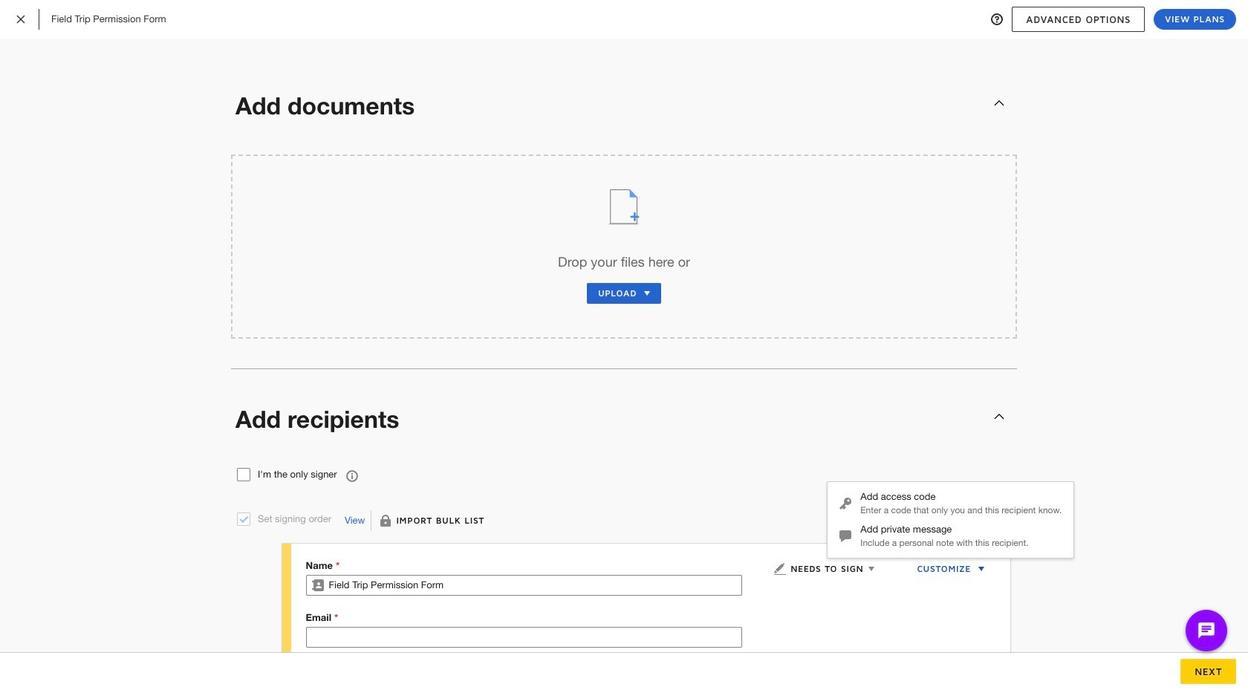 Task type: locate. For each thing, give the bounding box(es) containing it.
None text field
[[329, 576, 742, 595], [307, 628, 742, 648], [329, 576, 742, 595], [307, 628, 742, 648]]



Task type: describe. For each thing, give the bounding box(es) containing it.
recipient action options, group 1 menu
[[828, 488, 1074, 553]]



Task type: vqa. For each thing, say whether or not it's contained in the screenshot.
Recipient action options, group 1 Menu
yes



